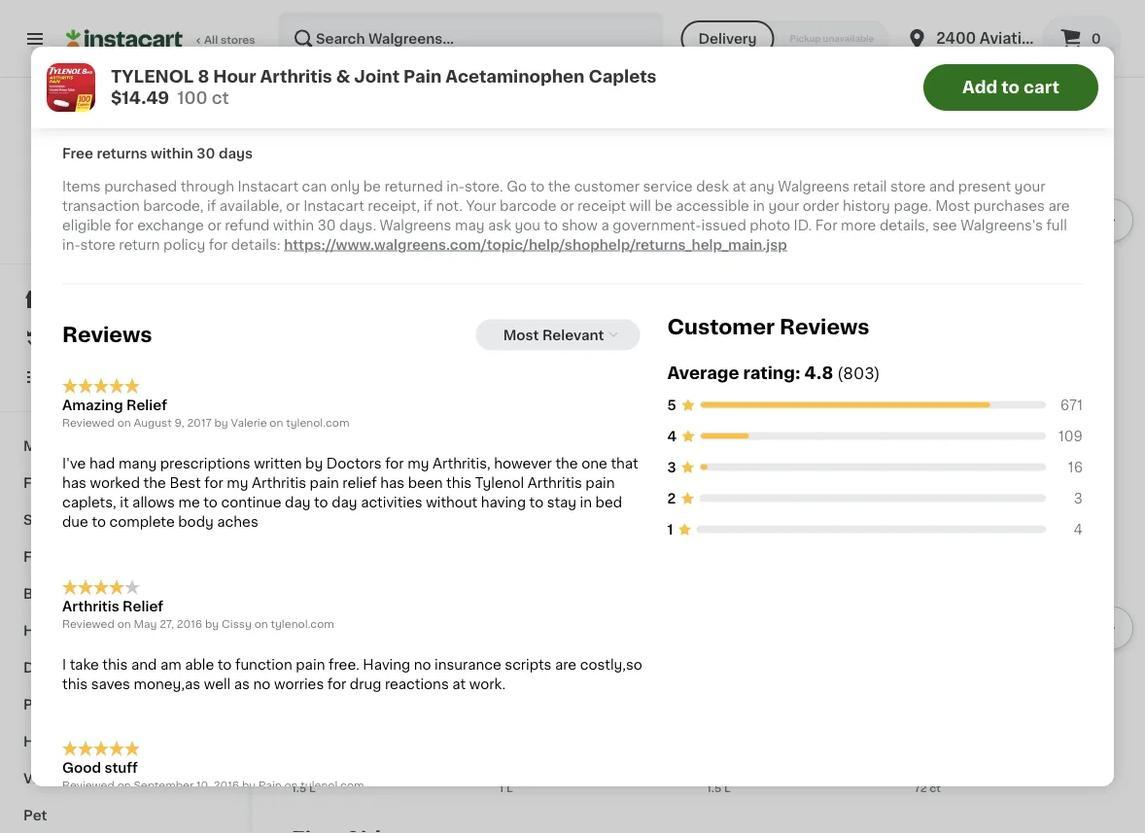 Task type: vqa. For each thing, say whether or not it's contained in the screenshot.
Mill
no



Task type: describe. For each thing, give the bounding box(es) containing it.
receipt
[[578, 199, 626, 213]]

0 vertical spatial within
[[151, 147, 193, 160]]

allows
[[132, 496, 175, 510]]

1 vertical spatial 4
[[1074, 523, 1083, 536]]

present
[[958, 180, 1011, 193]]

for right policy
[[209, 238, 228, 252]]

0 vertical spatial walgreens
[[778, 180, 850, 193]]

more inside 'items purchased through instacart can only be returned in-store. go to the customer service desk at any walgreens retail store and present your transaction barcode, if available, or instacart receipt, if not. your barcode or receipt will be accessible in your order history page. most purchases are eligible for exchange or refund within 30 days. walgreens may ask you to show a government-issued photo id. for more details, see walgreens's full in-store return policy for details:'
[[841, 218, 876, 232]]

guarantee
[[150, 236, 206, 246]]

pain left relief
[[310, 477, 339, 490]]

1 vertical spatial 3
[[1074, 492, 1083, 505]]

page.
[[894, 199, 932, 213]]

tylenol for 14 tylenol 8 hour arthritis & joint pain acetaminophen caplets
[[292, 288, 357, 301]]

go
[[507, 180, 527, 193]]

14 for 14 tylenol extra strength caplets with 500 mg acetaminophen
[[925, 262, 949, 282]]

2 has from the left
[[380, 477, 405, 490]]

home
[[23, 735, 66, 749]]

most relevant
[[503, 328, 604, 342]]

able
[[185, 658, 214, 671]]

pain inside good stuff reviewed on september 10, 2016 by pain on tylenol.com
[[259, 780, 282, 791]]

for up 100% satisfaction guarantee
[[115, 218, 134, 232]]

100%
[[50, 236, 79, 246]]

scripts
[[505, 658, 552, 671]]

1 if from the left
[[207, 199, 216, 213]]

beauty
[[23, 587, 74, 601]]

as
[[234, 677, 250, 691]]

0 vertical spatial no
[[414, 658, 431, 671]]

caplets inside '14 tylenol extra strength caplets with 500 mg acetaminophen'
[[914, 307, 968, 321]]

0 horizontal spatial this
[[62, 677, 88, 691]]

aid inside 7 tylenol extra strength pain reliever & sleep aid caplets
[[647, 307, 669, 321]]

1 vertical spatial store
[[113, 216, 141, 227]]

best
[[170, 477, 201, 490]]

1 day from the left
[[285, 496, 311, 510]]

in inside 'items purchased through instacart can only be returned in-store. go to the customer service desk at any walgreens retail store and present your transaction barcode, if available, or instacart receipt, if not. your barcode or receipt will be accessible in your order history page. most purchases are eligible for exchange or refund within 30 days. walgreens may ask you to show a government-issued photo id. for more details, see walgreens's full in-store return policy for details:'
[[753, 199, 765, 213]]

drinks link
[[12, 649, 236, 686]]

0 vertical spatial 3
[[667, 461, 676, 474]]

reviewed for arthritis relief
[[62, 618, 115, 629]]

pet
[[23, 809, 47, 823]]

tylenol inside $ 15 tylenol extra strength pain reliever & sleep aid caplets
[[707, 288, 772, 301]]

0 horizontal spatial a
[[101, 113, 109, 127]]

ct inside tylenol 8 hour arthritis & joint pain acetaminophen caplets $14.49 100 ct
[[212, 90, 229, 106]]

to right the you
[[544, 218, 558, 232]]

1 for 1 l
[[499, 783, 504, 794]]

having
[[363, 658, 410, 671]]

1 horizontal spatial days
[[264, 47, 297, 61]]

purchased
[[104, 180, 177, 193]]

■ ask a doctor
[[62, 113, 158, 127]]

item carousel region for mouthwash
[[292, 471, 1134, 804]]

2 horizontal spatial or
[[560, 199, 574, 213]]

1 horizontal spatial be
[[655, 199, 673, 213]]

take
[[70, 658, 99, 671]]

first aid & safety link
[[12, 465, 236, 502]]

2 vertical spatial store
[[80, 238, 115, 252]]

to down 'caplets,'
[[92, 515, 106, 529]]

caplets inside 7 tylenol extra strength pain reliever & sleep aid caplets
[[499, 327, 552, 340]]

0 horizontal spatial or
[[207, 218, 221, 232]]

0 horizontal spatial be
[[363, 180, 381, 193]]

product group containing 7
[[499, 60, 691, 400]]

first aid & safety
[[23, 476, 145, 490]]

on down stuff
[[117, 780, 131, 791]]

policy
[[163, 238, 205, 252]]

transaction
[[62, 199, 140, 213]]

■ for ■ do not use for more than 10 days unless directed by a doctor
[[62, 47, 70, 61]]

service type group
[[681, 20, 890, 57]]

1 vertical spatial in-
[[62, 238, 80, 252]]

strength for 7
[[606, 288, 666, 301]]

■ do not use for more than 10 days unless directed by a doctor
[[62, 47, 487, 61]]

most inside 'items purchased through instacart can only be returned in-store. go to the customer service desk at any walgreens retail store and present your transaction barcode, if available, or instacart receipt, if not. your barcode or receipt will be accessible in your order history page. most purchases are eligible for exchange or refund within 30 days. walgreens may ask you to show a government-issued photo id. for more details, see walgreens's full in-store return policy for details:'
[[935, 199, 970, 213]]

on left august
[[117, 418, 131, 428]]

& inside snacks & candy link
[[77, 513, 89, 527]]

& inside tylenol 8 hour arthritis & joint pain acetaminophen caplets $14.49 100 ct
[[336, 69, 350, 85]]

i
[[62, 658, 66, 671]]

(803)
[[837, 366, 880, 381]]

tylenol inside tylenol 8 hour arthritis & joint pain acetaminophen caplets $14.49 100 ct
[[111, 69, 194, 85]]

accessible
[[676, 199, 750, 213]]

customer reviews
[[667, 317, 870, 338]]

1 horizontal spatial in-
[[447, 180, 465, 193]]

27,
[[160, 618, 174, 629]]

september
[[134, 780, 194, 791]]

home health
[[23, 735, 116, 749]]

receipt,
[[368, 199, 420, 213]]

0 horizontal spatial doctor
[[112, 113, 158, 127]]

pain inside 14 tylenol 8 hour arthritis & joint pain acetaminophen caplets
[[330, 307, 359, 321]]

for down prescriptions
[[204, 477, 223, 490]]

many in stock
[[726, 383, 803, 394]]

8 inside tylenol 8 hour arthritis & joint pain acetaminophen caplets $14.49 100 ct
[[198, 69, 209, 85]]

store.
[[465, 180, 503, 193]]

vitamins & supplements link
[[12, 760, 236, 797]]

can
[[302, 180, 327, 193]]

2 day from the left
[[332, 496, 357, 510]]

function
[[235, 658, 292, 671]]

1 vertical spatial instacart
[[304, 199, 364, 213]]

0 horizontal spatial walgreens
[[87, 193, 161, 207]]

7
[[510, 262, 523, 282]]

30 inside 'items purchased through instacart can only be returned in-store. go to the customer service desk at any walgreens retail store and present your transaction barcode, if available, or instacart receipt, if not. your barcode or receipt will be accessible in your order history page. most purchases are eligible for exchange or refund within 30 days. walgreens may ask you to show a government-issued photo id. for more details, see walgreens's full in-store return policy for details:'
[[318, 218, 336, 232]]

aid inside $ 15 tylenol extra strength pain reliever & sleep aid caplets
[[855, 307, 877, 321]]

tylenol.com for relief
[[286, 418, 350, 428]]

prescriptions
[[160, 457, 251, 471]]

written
[[254, 457, 302, 471]]

are inside 'items purchased through instacart can only be returned in-store. go to the customer service desk at any walgreens retail store and present your transaction barcode, if available, or instacart receipt, if not. your barcode or receipt will be accessible in your order history page. most purchases are eligible for exchange or refund within 30 days. walgreens may ask you to show a government-issued photo id. for more details, see walgreens's full in-store return policy for details:'
[[1049, 199, 1070, 213]]

had
[[89, 457, 115, 471]]

for right the use
[[150, 47, 169, 61]]

pain inside 7 tylenol extra strength pain reliever & sleep aid caplets
[[499, 307, 529, 321]]

due
[[62, 515, 88, 529]]

hour inside tylenol 8 hour arthritis & joint pain acetaminophen caplets $14.49 100 ct
[[213, 69, 256, 85]]

retail
[[853, 180, 887, 193]]

100% satisfaction guarantee button
[[30, 229, 218, 249]]

aches
[[217, 515, 258, 529]]

use
[[122, 47, 146, 61]]

72
[[914, 783, 927, 794]]

days.
[[339, 218, 376, 232]]

arthritis up stay
[[528, 477, 582, 490]]

beauty link
[[12, 576, 236, 613]]

first
[[23, 476, 55, 490]]

pain up directed
[[355, 13, 402, 34]]

2016 for stuff
[[214, 780, 239, 791]]

home health link
[[12, 723, 236, 760]]

0 vertical spatial ask
[[74, 113, 97, 127]]

pain inside $ 15 tylenol extra strength pain reliever & sleep aid caplets
[[707, 307, 736, 321]]

$ for 15
[[711, 263, 718, 274]]

on right valerie on the left of the page
[[270, 418, 283, 428]]

care
[[88, 698, 122, 712]]

tylenol.com inside good stuff reviewed on september 10, 2016 by pain on tylenol.com
[[301, 780, 364, 791]]

tylenol for 7 tylenol extra strength pain reliever & sleep aid caplets
[[499, 288, 564, 301]]

2016 for relief
[[177, 618, 202, 629]]

0 vertical spatial more
[[172, 47, 207, 61]]

& inside $ 15 tylenol extra strength pain reliever & sleep aid caplets
[[798, 307, 809, 321]]

available,
[[219, 199, 283, 213]]

1 vertical spatial your
[[769, 199, 799, 213]]

all
[[204, 35, 218, 45]]

1 horizontal spatial my
[[408, 457, 429, 471]]

amazing relief reviewed on august 9, 2017 by valerie on tylenol.com
[[62, 399, 350, 428]]

the inside 'items purchased through instacart can only be returned in-store. go to the customer service desk at any walgreens retail store and present your transaction barcode, if available, or instacart receipt, if not. your barcode or receipt will be accessible in your order history page. most purchases are eligible for exchange or refund within 30 days. walgreens may ask you to show a government-issued photo id. for more details, see walgreens's full in-store return policy for details:'
[[548, 180, 571, 193]]

delivery
[[699, 32, 757, 46]]

0 horizontal spatial instacart
[[238, 180, 299, 193]]

free
[[62, 147, 93, 160]]

0 vertical spatial your
[[1015, 180, 1046, 193]]

stock
[[772, 383, 803, 394]]

1 horizontal spatial or
[[286, 199, 300, 213]]

relief for arthritis relief
[[123, 599, 163, 613]]

details:
[[231, 238, 281, 252]]

acetaminophen for 14 tylenol 8 hour arthritis & joint pain acetaminophen caplets
[[363, 307, 471, 321]]

medicine link
[[12, 428, 236, 465]]

acetaminophen for 14 tylenol extra strength caplets with 500 mg acetaminophen
[[914, 327, 1023, 340]]

average
[[667, 365, 739, 381]]

for up activities
[[385, 457, 404, 471]]

1 vertical spatial my
[[227, 477, 248, 490]]

mouthwash
[[292, 433, 418, 453]]

2 l from the left
[[506, 783, 513, 794]]

0 vertical spatial store
[[891, 180, 926, 193]]

14 tylenol extra strength caplets with 500 mg acetaminophen
[[914, 262, 1081, 340]]

2400
[[937, 32, 976, 46]]

barcode,
[[143, 199, 204, 213]]

lists
[[54, 370, 88, 384]]

reviewed for amazing relief
[[62, 418, 115, 428]]

buy
[[54, 332, 82, 345]]

continue
[[221, 496, 282, 510]]

extra for 7
[[568, 288, 603, 301]]

1 horizontal spatial reviews
[[780, 317, 870, 338]]

pain down one
[[586, 477, 615, 490]]

product group containing 11
[[292, 479, 484, 796]]

issued
[[702, 218, 747, 232]]

arthritis,
[[433, 457, 491, 471]]

items purchased through instacart can only be returned in-store. go to the customer service desk at any walgreens retail store and present your transaction barcode, if available, or instacart receipt, if not. your barcode or receipt will be accessible in your order history page. most purchases are eligible for exchange or refund within 30 days. walgreens may ask you to show a government-issued photo id. for more details, see walgreens's full in-store return policy for details:
[[62, 180, 1070, 252]]

0 vertical spatial relief
[[406, 13, 469, 34]]

customer
[[667, 317, 775, 338]]

saves
[[91, 677, 130, 691]]

many
[[726, 383, 757, 394]]

may
[[134, 618, 157, 629]]

0 horizontal spatial 30
[[197, 147, 215, 160]]

purchases
[[974, 199, 1045, 213]]

by for amazing
[[214, 418, 228, 428]]

1 vertical spatial this
[[102, 658, 128, 671]]

1 vertical spatial no
[[253, 677, 271, 691]]

100% satisfaction guarantee
[[50, 236, 206, 246]]

on right cissy
[[254, 618, 268, 629]]

to right go
[[531, 180, 545, 193]]

https://www.walgreens.com/topic/help/shophelp/returns_help_main.jsp link
[[284, 238, 787, 252]]

$14.49
[[111, 90, 169, 106]]

to inside i take this and am able to function pain free. having no insurance scripts are costly,so this saves money,as well as no worries for drug reactions at work.
[[218, 658, 232, 671]]

tylenol.com for worries
[[271, 618, 334, 629]]

returned
[[385, 180, 443, 193]]

arthritis down written
[[252, 477, 306, 490]]

this inside i've had many prescriptions written by doctors for my arthritis, however the one that has worked the best for my arthritis pain relief has been this tylenol arthritis pain caplets, it allows me to continue day to day activities without having to stay in bed due to complete body aches
[[446, 477, 472, 490]]

show
[[562, 218, 598, 232]]

100 inside tylenol 8 hour arthritis & joint pain acetaminophen caplets $14.49 100 ct
[[177, 90, 208, 106]]

at inside i take this and am able to function pain free. having no insurance scripts are costly,so this saves money,as well as no worries for drug reactions at work.
[[452, 677, 466, 691]]



Task type: locate. For each thing, give the bounding box(es) containing it.
1 vertical spatial ct
[[729, 364, 741, 374]]

1 horizontal spatial joint
[[354, 69, 400, 85]]

strength inside '14 tylenol extra strength caplets with 500 mg acetaminophen'
[[1021, 288, 1081, 301]]

tylenol inside 7 tylenol extra strength pain reliever & sleep aid caplets
[[499, 288, 564, 301]]

in- up not. at the left
[[447, 180, 465, 193]]

by left cissy
[[205, 618, 219, 629]]

2 1.5 from the left
[[707, 783, 722, 794]]

8 down 'days.'
[[360, 288, 369, 301]]

ask down under
[[74, 113, 97, 127]]

ct for 72 ct
[[930, 783, 941, 794]]

it up candy
[[120, 496, 129, 510]]

$ for 11
[[296, 682, 303, 693]]

drug
[[350, 677, 382, 691]]

free returns within 30 days
[[62, 147, 253, 160]]

my up continue
[[227, 477, 248, 490]]

joint inside tylenol 8 hour arthritis & joint pain acetaminophen caplets $14.49 100 ct
[[354, 69, 400, 85]]

arthritis inside arthritis relief reviewed on may 27, 2016 by cissy on tylenol.com
[[62, 599, 119, 613]]

1 vertical spatial within
[[273, 218, 314, 232]]

pain down 'days.'
[[330, 307, 359, 321]]

1 vertical spatial it
[[120, 496, 129, 510]]

are up full
[[1049, 199, 1070, 213]]

14 inside 14 tylenol 8 hour arthritis & joint pain acetaminophen caplets
[[303, 262, 326, 282]]

order
[[803, 199, 839, 213]]

food & pantry
[[23, 550, 123, 564]]

the up barcode
[[548, 180, 571, 193]]

reviewed inside arthritis relief reviewed on may 27, 2016 by cissy on tylenol.com
[[62, 618, 115, 629]]

in
[[753, 199, 765, 213], [760, 383, 770, 394], [580, 496, 592, 510]]

0 horizontal spatial days
[[219, 147, 253, 160]]

2016 inside arthritis relief reviewed on may 27, 2016 by cissy on tylenol.com
[[177, 618, 202, 629]]

1 vertical spatial the
[[556, 457, 578, 471]]

without
[[426, 496, 478, 510]]

household
[[23, 624, 100, 638]]

1 strength from the left
[[606, 288, 666, 301]]

1 vertical spatial walgreens
[[87, 193, 161, 207]]

to left stay
[[530, 496, 544, 510]]

photo
[[750, 218, 790, 232]]

store down eligible
[[80, 238, 115, 252]]

pain up worries
[[296, 658, 325, 671]]

3 reviewed from the top
[[62, 780, 115, 791]]

product group
[[292, 60, 484, 400], [499, 60, 691, 400], [914, 60, 1106, 377], [292, 479, 484, 796], [499, 479, 691, 796], [707, 479, 899, 796], [914, 479, 1106, 796]]

full
[[1047, 218, 1067, 232]]

3 strength from the left
[[1021, 288, 1081, 301]]

1 1.5 l from the left
[[292, 783, 316, 794]]

reviewed inside good stuff reviewed on september 10, 2016 by pain on tylenol.com
[[62, 780, 115, 791]]

0 vertical spatial item carousel region
[[292, 52, 1134, 408]]

candy
[[92, 513, 139, 527]]

$ down scripts
[[503, 682, 510, 693]]

14 tylenol 8 hour arthritis & joint pain acetaminophen caplets
[[292, 262, 478, 340]]

pain inside i take this and am able to function pain free. having no insurance scripts are costly,so this saves money,as well as no worries for drug reactions at work.
[[296, 658, 325, 671]]

ct for 100 ct
[[729, 364, 741, 374]]

72 ct
[[914, 783, 941, 794]]

0 vertical spatial 4
[[667, 429, 677, 443]]

in inside i've had many prescriptions written by doctors for my arthritis, however the one that has worked the best for my arthritis pain relief has been this tylenol arthritis pain caplets, it allows me to continue day to day activities without having to stay in bed due to complete body aches
[[580, 496, 592, 510]]

acetaminophen
[[446, 69, 585, 85], [363, 307, 471, 321], [914, 327, 1023, 340]]

reliever down the 15
[[740, 307, 795, 321]]

1 vertical spatial more
[[841, 218, 876, 232]]

tylenol down the 15
[[707, 288, 772, 301]]

instacart logo image
[[66, 27, 183, 51]]

100
[[177, 90, 208, 106], [707, 364, 727, 374]]

1 horizontal spatial day
[[332, 496, 357, 510]]

day
[[285, 496, 311, 510], [332, 496, 357, 510]]

reliever inside $ 15 tylenol extra strength pain reliever & sleep aid caplets
[[740, 307, 795, 321]]

100 ct
[[707, 364, 741, 374]]

2 vertical spatial the
[[143, 477, 166, 490]]

most left relevant
[[503, 328, 539, 342]]

8 right of
[[198, 69, 209, 85]]

sleep
[[605, 307, 644, 321], [813, 307, 851, 321]]

2 vertical spatial relief
[[123, 599, 163, 613]]

ask inside 'items purchased through instacart can only be returned in-store. go to the customer service desk at any walgreens retail store and present your transaction barcode, if available, or instacart receipt, if not. your barcode or receipt will be accessible in your order history page. most purchases are eligible for exchange or refund within 30 days. walgreens may ask you to show a government-issued photo id. for more details, see walgreens's full in-store return policy for details:'
[[488, 218, 511, 232]]

day down written
[[285, 496, 311, 510]]

1 horizontal spatial doctor
[[442, 47, 487, 61]]

tylenol inside '14 tylenol extra strength caplets with 500 mg acetaminophen'
[[914, 288, 979, 301]]

9,
[[174, 418, 184, 428]]

1 vertical spatial at
[[452, 677, 466, 691]]

a down 18
[[101, 113, 109, 127]]

most inside button
[[503, 328, 539, 342]]

1 14 from the left
[[303, 262, 326, 282]]

to down doctors
[[314, 496, 328, 510]]

1 ■ from the top
[[62, 47, 70, 61]]

caplets inside $ 15 tylenol extra strength pain reliever & sleep aid caplets
[[707, 327, 760, 340]]

joint inside 14 tylenol 8 hour arthritis & joint pain acetaminophen caplets
[[292, 307, 326, 321]]

1 horizontal spatial instacart
[[304, 199, 364, 213]]

within inside 'items purchased through instacart can only be returned in-store. go to the customer service desk at any walgreens retail store and present your transaction barcode, if available, or instacart receipt, if not. your barcode or receipt will be accessible in your order history page. most purchases are eligible for exchange or refund within 30 days. walgreens may ask you to show a government-issued photo id. for more details, see walgreens's full in-store return policy for details:'
[[273, 218, 314, 232]]

by for good
[[242, 780, 256, 791]]

strength inside 7 tylenol extra strength pain reliever & sleep aid caplets
[[606, 288, 666, 301]]

many
[[119, 457, 157, 471]]

1 horizontal spatial 1
[[667, 523, 673, 536]]

relief for amazing relief
[[126, 399, 167, 412]]

extra inside 7 tylenol extra strength pain reliever & sleep aid caplets
[[568, 288, 603, 301]]

1 horizontal spatial are
[[1049, 199, 1070, 213]]

■ for ■ ask a doctor
[[62, 113, 70, 127]]

1 vertical spatial ask
[[488, 218, 511, 232]]

instacart up available, at the left top
[[238, 180, 299, 193]]

2 if from the left
[[424, 199, 433, 213]]

0 vertical spatial a
[[430, 47, 438, 61]]

doctor down the $14.49
[[112, 113, 158, 127]]

1 reliever from the left
[[532, 307, 587, 321]]

0 vertical spatial 1
[[667, 523, 673, 536]]

be down service
[[655, 199, 673, 213]]

government-
[[613, 218, 702, 232]]

& left stuff
[[88, 772, 99, 786]]

in inside item carousel region
[[760, 383, 770, 394]]

1 horizontal spatial most
[[935, 199, 970, 213]]

pain down directed
[[404, 69, 442, 85]]

by inside good stuff reviewed on september 10, 2016 by pain on tylenol.com
[[242, 780, 256, 791]]

item carousel region containing 14
[[292, 52, 1134, 408]]

doctors
[[326, 457, 382, 471]]

walgreens's
[[961, 218, 1043, 232]]

0 horizontal spatial ask
[[74, 113, 97, 127]]

0 horizontal spatial it
[[85, 332, 95, 345]]

by inside i've had many prescriptions written by doctors for my arthritis, however the one that has worked the best for my arthritis pain relief has been this tylenol arthritis pain caplets, it allows me to continue day to day activities without having to stay in bed due to complete body aches
[[305, 457, 323, 471]]

1.5 l inside product group
[[292, 783, 316, 794]]

in-
[[447, 180, 465, 193], [62, 238, 80, 252]]

no down the function
[[253, 677, 271, 691]]

and inside 'items purchased through instacart can only be returned in-store. go to the customer service desk at any walgreens retail store and present your transaction barcode, if available, or instacart receipt, if not. your barcode or receipt will be accessible in your order history page. most purchases are eligible for exchange or refund within 30 days. walgreens may ask you to show a government-issued photo id. for more details, see walgreens's full in-store return policy for details:'
[[929, 180, 955, 193]]

1 horizontal spatial $
[[503, 682, 510, 693]]

complete
[[109, 515, 175, 529]]

& inside 7 tylenol extra strength pain reliever & sleep aid caplets
[[591, 307, 601, 321]]

tylenol inside 14 tylenol 8 hour arthritis & joint pain acetaminophen caplets
[[292, 288, 357, 301]]

1 horizontal spatial ask
[[488, 218, 511, 232]]

hour inside 14 tylenol 8 hour arthritis & joint pain acetaminophen caplets
[[373, 288, 406, 301]]

for inside i take this and am able to function pain free. having no insurance scripts are costly,so this saves money,as well as no worries for drug reactions at work.
[[328, 677, 346, 691]]

no
[[414, 658, 431, 671], [253, 677, 271, 691]]

None search field
[[278, 12, 664, 66]]

2 horizontal spatial strength
[[1021, 288, 1081, 301]]

ask down your
[[488, 218, 511, 232]]

0 horizontal spatial 14
[[303, 262, 326, 282]]

2 sleep from the left
[[813, 307, 851, 321]]

1 sleep from the left
[[605, 307, 644, 321]]

1 horizontal spatial l
[[506, 783, 513, 794]]

1 horizontal spatial a
[[430, 47, 438, 61]]

relief up the may
[[123, 599, 163, 613]]

1 vertical spatial reviewed
[[62, 618, 115, 629]]

1 vertical spatial most
[[503, 328, 539, 342]]

i take this and am able to function pain free. having no insurance scripts are costly,so this saves money,as well as no worries for drug reactions at work.
[[62, 658, 643, 691]]

walgreens up "everyday store prices" link
[[87, 193, 161, 207]]

8 inside 14 tylenol 8 hour arthritis & joint pain acetaminophen caplets
[[360, 288, 369, 301]]

671
[[1061, 398, 1083, 412]]

2 horizontal spatial $
[[711, 263, 718, 274]]

arthritis inside tylenol 8 hour arthritis & joint pain acetaminophen caplets $14.49 100 ct
[[260, 69, 332, 85]]

directed
[[348, 47, 406, 61]]

by right written
[[305, 457, 323, 471]]

snacks & candy link
[[12, 502, 236, 539]]

2 reviewed from the top
[[62, 618, 115, 629]]

0 vertical spatial 100
[[177, 90, 208, 106]]

aid up average
[[647, 307, 669, 321]]

14 down can
[[303, 262, 326, 282]]

2 1.5 l from the left
[[707, 783, 731, 794]]

be right the only
[[363, 180, 381, 193]]

0 horizontal spatial sleep
[[605, 307, 644, 321]]

3 l from the left
[[724, 783, 731, 794]]

food
[[23, 550, 59, 564]]

10,
[[196, 780, 211, 791]]

a
[[430, 47, 438, 61], [101, 113, 109, 127], [601, 218, 609, 232]]

$ inside $ 11 99
[[296, 682, 303, 693]]

1 has from the left
[[62, 477, 86, 490]]

99
[[323, 682, 338, 693]]

hour down than
[[213, 69, 256, 85]]

4 down the 5
[[667, 429, 677, 443]]

0 horizontal spatial most
[[503, 328, 539, 342]]

l inside button
[[724, 783, 731, 794]]

2016 inside good stuff reviewed on september 10, 2016 by pain on tylenol.com
[[214, 780, 239, 791]]

pain right 10,
[[259, 780, 282, 791]]

are right scripts
[[555, 658, 577, 671]]

& up relevant
[[591, 307, 601, 321]]

tylenol.com inside amazing relief reviewed on august 9, 2017 by valerie on tylenol.com
[[286, 418, 350, 428]]

sleep inside 7 tylenol extra strength pain reliever & sleep aid caplets
[[605, 307, 644, 321]]

reviewed down amazing
[[62, 418, 115, 428]]

household link
[[12, 613, 236, 649]]

stuff
[[104, 761, 138, 775]]

& inside 14 tylenol 8 hour arthritis & joint pain acetaminophen caplets
[[468, 288, 478, 301]]

1 horizontal spatial and
[[929, 180, 955, 193]]

history
[[843, 199, 890, 213]]

reliever inside 7 tylenol extra strength pain reliever & sleep aid caplets
[[532, 307, 587, 321]]

18
[[107, 80, 122, 94]]

1 vertical spatial item carousel region
[[292, 471, 1134, 804]]

add to cart
[[963, 79, 1060, 96]]

1 extra from the left
[[568, 288, 603, 301]]

by right 10,
[[242, 780, 256, 791]]

0 vertical spatial tylenol.com
[[286, 418, 350, 428]]

and up page.
[[929, 180, 955, 193]]

1 vertical spatial days
[[219, 147, 253, 160]]

2 extra from the left
[[775, 288, 810, 301]]

0 horizontal spatial has
[[62, 477, 86, 490]]

strength
[[606, 288, 666, 301], [814, 288, 873, 301], [1021, 288, 1081, 301]]

whitening
[[294, 660, 350, 671]]

0 button
[[1042, 16, 1122, 62]]

1 inside item carousel region
[[499, 783, 504, 794]]

the left one
[[556, 457, 578, 471]]

store up page.
[[891, 180, 926, 193]]

has down i've
[[62, 477, 86, 490]]

1 horizontal spatial within
[[273, 218, 314, 232]]

0 vertical spatial my
[[408, 457, 429, 471]]

ct inside 72 ct button
[[930, 783, 941, 794]]

by right directed
[[409, 47, 427, 61]]

your up the purchases
[[1015, 180, 1046, 193]]

relief inside amazing relief reviewed on august 9, 2017 by valerie on tylenol.com
[[126, 399, 167, 412]]

0 horizontal spatial hour
[[213, 69, 256, 85]]

0 vertical spatial in-
[[447, 180, 465, 193]]

14 inside '14 tylenol extra strength caplets with 500 mg acetaminophen'
[[925, 262, 949, 282]]

pain inside tylenol 8 hour arthritis & joint pain acetaminophen caplets $14.49 100 ct
[[404, 69, 442, 85]]

0 horizontal spatial 1
[[499, 783, 504, 794]]

in down any
[[753, 199, 765, 213]]

10
[[245, 47, 260, 61]]

caplets,
[[62, 496, 116, 510]]

or up show on the top of page
[[560, 199, 574, 213]]

acetaminophen inside 14 tylenol 8 hour arthritis & joint pain acetaminophen caplets
[[363, 307, 471, 321]]

to inside button
[[1002, 79, 1020, 96]]

l inside product group
[[309, 783, 316, 794]]

caplets inside 14 tylenol 8 hour arthritis & joint pain acetaminophen caplets
[[292, 327, 345, 340]]

a inside 'items purchased through instacart can only be returned in-store. go to the customer service desk at any walgreens retail store and present your transaction barcode, if available, or instacart receipt, if not. your barcode or receipt will be accessible in your order history page. most purchases are eligible for exchange or refund within 30 days. walgreens may ask you to show a government-issued photo id. for more details, see walgreens's full in-store return policy for details:'
[[601, 218, 609, 232]]

1 vertical spatial 1
[[499, 783, 504, 794]]

2016 right 27,
[[177, 618, 202, 629]]

tylenol.com
[[286, 418, 350, 428], [271, 618, 334, 629], [301, 780, 364, 791]]

1 horizontal spatial 3
[[1074, 492, 1083, 505]]

0 vertical spatial 30
[[197, 147, 215, 160]]

2 14 from the left
[[925, 262, 949, 282]]

item carousel region containing 11
[[292, 471, 1134, 804]]

0 horizontal spatial 8
[[198, 69, 209, 85]]

or
[[286, 199, 300, 213], [560, 199, 574, 213], [207, 218, 221, 232]]

any
[[750, 180, 775, 193]]

within
[[151, 147, 193, 160], [273, 218, 314, 232]]

0 horizontal spatial my
[[227, 477, 248, 490]]

supplements
[[103, 772, 196, 786]]

are inside i take this and am able to function pain free. having no insurance scripts are costly,so this saves money,as well as no worries for drug reactions at work.
[[555, 658, 577, 671]]

lists link
[[12, 358, 236, 397]]

by right 2017
[[214, 418, 228, 428]]

to right me
[[204, 496, 218, 510]]

1 horizontal spatial it
[[120, 496, 129, 510]]

2 horizontal spatial ct
[[930, 783, 941, 794]]

1 horizontal spatial has
[[380, 477, 405, 490]]

$ left '99'
[[296, 682, 303, 693]]

within up purchased
[[151, 147, 193, 160]]

good stuff reviewed on september 10, 2016 by pain on tylenol.com
[[62, 761, 364, 791]]

relief up august
[[126, 399, 167, 412]]

it inside i've had many prescriptions written by doctors for my arthritis, however the one that has worked the best for my arthritis pain relief has been this tylenol arthritis pain caplets, it allows me to continue day to day activities without having to stay in bed due to complete body aches
[[120, 496, 129, 510]]

for
[[150, 47, 169, 61], [115, 218, 134, 232], [209, 238, 228, 252], [385, 457, 404, 471], [204, 477, 223, 490], [328, 677, 346, 691]]

mg
[[1037, 307, 1059, 321]]

0 horizontal spatial 4
[[667, 429, 677, 443]]

reviewed inside amazing relief reviewed on august 9, 2017 by valerie on tylenol.com
[[62, 418, 115, 428]]

strength for 14
[[1021, 288, 1081, 301]]

1 1.5 from the left
[[292, 783, 307, 794]]

30
[[197, 147, 215, 160], [318, 218, 336, 232]]

not.
[[436, 199, 463, 213]]

a right directed
[[430, 47, 438, 61]]

reviews up lists link
[[62, 325, 152, 345]]

extra up with
[[983, 288, 1018, 301]]

1 vertical spatial ■
[[62, 113, 70, 127]]

& down 'caplets,'
[[77, 513, 89, 527]]

1 l from the left
[[309, 783, 316, 794]]

add inside add to cart button
[[963, 79, 998, 96]]

1 vertical spatial a
[[101, 113, 109, 127]]

0 vertical spatial reviewed
[[62, 418, 115, 428]]

0 vertical spatial it
[[85, 332, 95, 345]]

■ up free
[[62, 113, 70, 127]]

refund
[[225, 218, 270, 232]]

1 horizontal spatial walgreens
[[380, 218, 452, 232]]

snacks & candy
[[23, 513, 139, 527]]

2 reliever from the left
[[740, 307, 795, 321]]

tylenol up the $14.49
[[111, 69, 194, 85]]

days up through in the top of the page
[[219, 147, 253, 160]]

however
[[494, 457, 552, 471]]

tylenol for 14 tylenol extra strength caplets with 500 mg acetaminophen
[[914, 288, 979, 301]]

0 vertical spatial are
[[1049, 199, 1070, 213]]

1 horizontal spatial 4
[[1074, 523, 1083, 536]]

& inside food & pantry link
[[62, 550, 74, 564]]

0 horizontal spatial reviews
[[62, 325, 152, 345]]

2 item carousel region from the top
[[292, 471, 1134, 804]]

0 horizontal spatial aid
[[58, 476, 81, 490]]

1 horizontal spatial this
[[102, 658, 128, 671]]

food & pantry link
[[12, 539, 236, 576]]

eligible
[[62, 218, 111, 232]]

sleep inside $ 15 tylenol extra strength pain reliever & sleep aid caplets
[[813, 307, 851, 321]]

it right buy
[[85, 332, 95, 345]]

acetaminophen inside tylenol 8 hour arthritis & joint pain acetaminophen caplets $14.49 100 ct
[[446, 69, 585, 85]]

adult
[[292, 13, 350, 34]]

0 horizontal spatial day
[[285, 496, 311, 510]]

1.5 inside product group
[[292, 783, 307, 794]]

doctor up tylenol 8 hour arthritis & joint pain acetaminophen caplets $14.49 100 ct
[[442, 47, 487, 61]]

cissy
[[222, 618, 252, 629]]

extra inside '14 tylenol extra strength caplets with 500 mg acetaminophen'
[[983, 288, 1018, 301]]

1 reviewed from the top
[[62, 418, 115, 428]]

august
[[134, 418, 172, 428]]

by for arthritis
[[205, 618, 219, 629]]

14 for 14 tylenol 8 hour arthritis & joint pain acetaminophen caplets
[[303, 262, 326, 282]]

this up "personal care"
[[62, 677, 88, 691]]

by inside arthritis relief reviewed on may 27, 2016 by cissy on tylenol.com
[[205, 618, 219, 629]]

for down free.
[[328, 677, 346, 691]]

through
[[181, 180, 234, 193]]

1 for 1
[[667, 523, 673, 536]]

1 vertical spatial relief
[[126, 399, 167, 412]]

relief inside arthritis relief reviewed on may 27, 2016 by cissy on tylenol.com
[[123, 599, 163, 613]]

$ 11 99
[[296, 681, 338, 702]]

0 horizontal spatial in-
[[62, 238, 80, 252]]

valerie
[[231, 418, 267, 428]]

tylenol.com down $ 11 99
[[301, 780, 364, 791]]

if left not. at the left
[[424, 199, 433, 213]]

reliever up most relevant
[[532, 307, 587, 321]]

and inside i take this and am able to function pain free. having no insurance scripts are costly,so this saves money,as well as no worries for drug reactions at work.
[[131, 658, 157, 671]]

arthritis inside 14 tylenol 8 hour arthritis & joint pain acetaminophen caplets
[[410, 288, 464, 301]]

0 horizontal spatial strength
[[606, 288, 666, 301]]

& down "may"
[[468, 288, 478, 301]]

strength inside $ 15 tylenol extra strength pain reliever & sleep aid caplets
[[814, 288, 873, 301]]

has up activities
[[380, 477, 405, 490]]

aid up (803)
[[855, 307, 877, 321]]

vitamins
[[23, 772, 85, 786]]

extra for 14
[[983, 288, 1018, 301]]

3 down 16
[[1074, 492, 1083, 505]]

safety
[[99, 476, 145, 490]]

5
[[667, 398, 676, 412]]

1
[[667, 523, 673, 536], [499, 783, 504, 794]]

and
[[929, 180, 955, 193], [131, 658, 157, 671]]

buy it again
[[54, 332, 137, 345]]

0 vertical spatial and
[[929, 180, 955, 193]]

to up well
[[218, 658, 232, 671]]

tylenol.com up mouthwash
[[286, 418, 350, 428]]

& inside vitamins & supplements link
[[88, 772, 99, 786]]

arthritis down "may"
[[410, 288, 464, 301]]

$ 15 tylenol extra strength pain reliever & sleep aid caplets
[[707, 262, 877, 340]]

good
[[62, 761, 101, 775]]

tylenol.com inside arthritis relief reviewed on may 27, 2016 by cissy on tylenol.com
[[271, 618, 334, 629]]

$ inside $ 15 tylenol extra strength pain reliever & sleep aid caplets
[[711, 263, 718, 274]]

acetaminophen inside '14 tylenol extra strength caplets with 500 mg acetaminophen'
[[914, 327, 1023, 340]]

■
[[62, 47, 70, 61], [62, 113, 70, 127]]

2 ■ from the top
[[62, 113, 70, 127]]

4 down 16
[[1074, 523, 1083, 536]]

with
[[971, 307, 1002, 321]]

& right food
[[62, 550, 74, 564]]

3 extra from the left
[[983, 288, 1018, 301]]

on left the may
[[117, 618, 131, 629]]

most relevant button
[[476, 320, 640, 351]]

more down all
[[172, 47, 207, 61]]

& up "4.8"
[[798, 307, 809, 321]]

item carousel region for adult pain relief
[[292, 52, 1134, 408]]

1 vertical spatial 100
[[707, 364, 727, 374]]

1 horizontal spatial strength
[[814, 288, 873, 301]]

2 strength from the left
[[814, 288, 873, 301]]

tylenol down 'days.'
[[292, 288, 357, 301]]

100 inside item carousel region
[[707, 364, 727, 374]]

2 horizontal spatial this
[[446, 477, 472, 490]]

my
[[408, 457, 429, 471], [227, 477, 248, 490]]

at left any
[[733, 180, 746, 193]]

1 vertical spatial tylenol.com
[[271, 618, 334, 629]]

store up 100% satisfaction guarantee button
[[113, 216, 141, 227]]

strength down "government-"
[[606, 288, 666, 301]]

0 vertical spatial the
[[548, 180, 571, 193]]

&
[[336, 69, 350, 85], [468, 288, 478, 301], [591, 307, 601, 321], [798, 307, 809, 321], [84, 476, 96, 490], [77, 513, 89, 527], [62, 550, 74, 564], [88, 772, 99, 786]]

on right 10,
[[284, 780, 298, 791]]

15
[[718, 262, 741, 282]]

1 vertical spatial joint
[[292, 307, 326, 321]]

1.5 l inside button
[[707, 783, 731, 794]]

instacart
[[238, 180, 299, 193], [304, 199, 364, 213]]

hour
[[213, 69, 256, 85], [373, 288, 406, 301]]

in- down eligible
[[62, 238, 80, 252]]

1 horizontal spatial 30
[[318, 218, 336, 232]]

walgreens logo image
[[81, 101, 167, 187]]

extra inside $ 15 tylenol extra strength pain reliever & sleep aid caplets
[[775, 288, 810, 301]]

at inside 'items purchased through instacart can only be returned in-store. go to the customer service desk at any walgreens retail store and present your transaction barcode, if available, or instacart receipt, if not. your barcode or receipt will be accessible in your order history page. most purchases are eligible for exchange or refund within 30 days. walgreens may ask you to show a government-issued photo id. for more details, see walgreens's full in-store return policy for details:'
[[733, 180, 746, 193]]

by inside amazing relief reviewed on august 9, 2017 by valerie on tylenol.com
[[214, 418, 228, 428]]

or right available, at the left top
[[286, 199, 300, 213]]

0 horizontal spatial no
[[253, 677, 271, 691]]

1.5 inside button
[[707, 783, 722, 794]]

costly,so
[[580, 658, 643, 671]]

1 item carousel region from the top
[[292, 52, 1134, 408]]

aid down i've
[[58, 476, 81, 490]]

relief
[[343, 477, 377, 490]]

1 vertical spatial 2016
[[214, 780, 239, 791]]

1 vertical spatial are
[[555, 658, 577, 671]]

my up been
[[408, 457, 429, 471]]

the up allows
[[143, 477, 166, 490]]

0 horizontal spatial and
[[131, 658, 157, 671]]

reviews up "4.8"
[[780, 317, 870, 338]]

& inside first aid & safety link
[[84, 476, 96, 490]]

& down unless
[[336, 69, 350, 85]]

no up reactions on the left of the page
[[414, 658, 431, 671]]

0 horizontal spatial l
[[309, 783, 316, 794]]

0 vertical spatial 8
[[198, 69, 209, 85]]

and left am
[[131, 658, 157, 671]]

100 right years
[[177, 90, 208, 106]]

1 horizontal spatial aid
[[647, 307, 669, 321]]

caplets inside tylenol 8 hour arthritis & joint pain acetaminophen caplets $14.49 100 ct
[[589, 69, 657, 85]]

snacks
[[23, 513, 74, 527]]

0 horizontal spatial within
[[151, 147, 193, 160]]

0 vertical spatial hour
[[213, 69, 256, 85]]

item carousel region
[[292, 52, 1134, 408], [292, 471, 1134, 804]]

1 vertical spatial 30
[[318, 218, 336, 232]]

1 horizontal spatial more
[[841, 218, 876, 232]]



